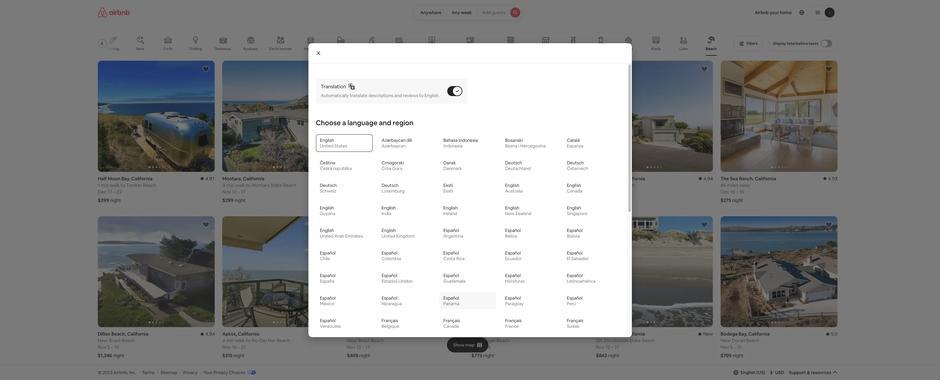 Task type: vqa. For each thing, say whether or not it's contained in the screenshot.


Task type: describe. For each thing, give the bounding box(es) containing it.
to for montara, california 9 min walk to montara state beach nov 12 – 17 $299 night
[[246, 182, 251, 188]]

indonesia right bahasa
[[459, 138, 478, 143]]

2 privacy from the left
[[214, 370, 228, 376]]

add to wishlist: the sea ranch, california image
[[825, 66, 833, 73]]

resources
[[811, 370, 831, 376]]

state inside montara, california 9 min walk to montara state beach nov 12 – 17 $299 night
[[271, 182, 282, 188]]

night inside montara, california 9 min walk to montara state beach nov 12 – 17 $299 night
[[234, 197, 246, 203]]

night inside the sea ranch, california 86 miles away dec 10 – 15 $275 night
[[732, 197, 743, 203]]

$843
[[596, 353, 607, 359]]

français suisse
[[567, 318, 583, 329]]

17 inside the dillon beach, california near brazil beach nov 12 – 17 $409 night
[[366, 345, 370, 351]]

bodega for bodega bay, california near doran beach
[[596, 176, 613, 182]]

zealand
[[515, 211, 532, 217]]

– inside the sea ranch, california on stengel beach nov 3 – 8 $773 night
[[485, 345, 487, 351]]

anywhere
[[420, 10, 442, 15]]

deutschland
[[505, 166, 531, 171]]

česká
[[320, 166, 332, 171]]

add guests
[[482, 10, 505, 15]]

danmark
[[443, 166, 462, 171]]

on inside the sea ranch, california on stengel beach nov 3 – 8 $773 night
[[472, 338, 478, 344]]

beach inside watsonville, california on zmudowski state beach nov 12 – 17 $843 night
[[642, 338, 655, 344]]

your
[[204, 370, 213, 376]]

night inside bodega bay, california near doran beach nov 5 – 10 $799 night
[[733, 353, 744, 359]]

3 · from the left
[[180, 370, 181, 376]]

mar
[[268, 338, 276, 344]]

deutsch schweiz
[[320, 183, 337, 194]]

english for guyana
[[320, 205, 334, 211]]

the for on
[[472, 331, 480, 337]]

bay, for bodega bay, california near doran beach
[[614, 176, 623, 182]]

español panamá
[[443, 296, 459, 307]]

california inside montara, california 9 min walk to montara state beach nov 12 – 17 $299 night
[[243, 176, 264, 182]]

2 azərbaycan from the top
[[382, 143, 406, 149]]

support & resources
[[789, 370, 831, 376]]

week
[[461, 10, 472, 15]]

4.91
[[205, 176, 215, 182]]

$799
[[721, 353, 732, 359]]

2 · from the left
[[157, 370, 158, 376]]

canada for english
[[567, 188, 583, 194]]

usd
[[775, 370, 784, 376]]

gora
[[392, 166, 402, 171]]

dillon beach, california near brazil beach nov 12 – 17 $409 night
[[347, 331, 398, 359]]

new inside group
[[136, 46, 144, 51]]

to for automatically translate descriptions and reviews to english.
[[419, 93, 424, 98]]

español estados unidos
[[382, 273, 413, 284]]

2 horizontal spatial new
[[703, 331, 713, 337]]

walk inside half moon bay, california 1 min walk to tunitas beach dec 17 – 22 $299 night
[[110, 182, 120, 188]]

show map button
[[447, 338, 489, 353]]

français for france
[[505, 318, 522, 324]]

english guyana
[[320, 205, 335, 217]]

français for suisse
[[567, 318, 583, 324]]

hercegovina
[[520, 143, 546, 149]]

unidos
[[399, 279, 413, 284]]

india
[[382, 211, 391, 217]]

beach inside the dillon beach, california near brazil beach nov 12 – 17 $409 night
[[371, 338, 384, 344]]

language
[[348, 118, 378, 127]]

nov inside bodega bay, california near doran beach nov 5 – 10 $799 night
[[721, 345, 729, 351]]

add to wishlist: dillon beach, california image
[[451, 221, 459, 229]]

eesti eesti
[[443, 183, 453, 194]]

states
[[334, 143, 347, 149]]

17 inside half moon bay, california 1 min walk to tunitas beach dec 17 – 22 $299 night
[[108, 189, 112, 195]]

on wrights beach
[[472, 182, 510, 188]]

profile element
[[530, 0, 838, 25]]

– inside half moon bay, california 1 min walk to tunitas beach dec 17 – 22 $299 night
[[113, 189, 116, 195]]

stengel
[[479, 338, 495, 344]]

– inside dillon beach, california near brazil beach nov 5 – 10 $1,346 night
[[111, 345, 113, 351]]

to for aptos, california 4 min walk to rio del mar beach nov 16 – 21 $315 night
[[246, 338, 251, 344]]

12 for watsonville, california on zmudowski state beach nov 12 – 17 $843 night
[[606, 345, 610, 351]]

čeština česká republika
[[320, 160, 352, 171]]

2 eesti from the top
[[443, 188, 453, 194]]

4 · from the left
[[200, 370, 201, 376]]

night inside watsonville, california on zmudowski state beach nov 12 – 17 $843 night
[[608, 353, 619, 359]]

english united states
[[320, 138, 347, 149]]

beach inside the sea ranch, california on stengel beach nov 3 – 8 $773 night
[[496, 338, 510, 344]]

1
[[98, 182, 100, 188]]

paraguay
[[505, 301, 524, 307]]

© 2023 airbnb, inc. ·
[[98, 370, 140, 376]]

1 eesti from the top
[[443, 183, 453, 188]]

dec inside the sea ranch, california 86 miles away dec 10 – 15 $275 night
[[721, 189, 729, 195]]

english for canada
[[567, 183, 581, 188]]

ranch, for beach
[[490, 331, 505, 337]]

guyana
[[320, 211, 335, 217]]

français belgique
[[382, 318, 399, 329]]

hanoks
[[304, 46, 317, 51]]

nov inside the aptos, california 4 min walk to rio del mar beach nov 16 – 21 $315 night
[[222, 345, 231, 351]]

california inside the dillon beach, california near brazil beach nov 12 – 17 $409 night
[[376, 331, 398, 337]]

rica
[[456, 256, 465, 262]]

beach, for nov 12 – 17
[[361, 331, 375, 337]]

choose
[[316, 118, 341, 127]]

français for canada
[[443, 318, 460, 324]]

before
[[796, 41, 808, 46]]

10 for bodega bay, california
[[737, 345, 742, 351]]

add to wishlist: bodega bay, california image for 5.0
[[825, 221, 833, 229]]

new inside english new zealand
[[505, 211, 514, 217]]

español for latinoamérica
[[567, 273, 583, 279]]

ranch, for away
[[739, 176, 754, 182]]

español for venezuela
[[320, 318, 336, 324]]

english for united arab emirates
[[320, 228, 334, 233]]

español for honduras
[[505, 273, 521, 279]]

california inside dillon beach, california near brazil beach nov 5 – 10 $1,346 night
[[127, 331, 149, 337]]

walk for aptos,
[[235, 338, 245, 344]]

4.94 for dillon beach, california near brazil beach nov 5 – 10 $1,346 night
[[205, 331, 215, 337]]

4.93
[[828, 176, 838, 182]]

español for nicaragua
[[382, 296, 397, 301]]

inc.
[[129, 370, 136, 376]]

choose a language and region
[[316, 118, 414, 127]]

on left "wrights"
[[472, 182, 478, 188]]

français france
[[505, 318, 522, 329]]

$773
[[472, 353, 482, 359]]

miles
[[727, 182, 738, 188]]

– inside the sea ranch, california 86 miles away dec 10 – 15 $275 night
[[736, 189, 739, 195]]

terms · sitemap · privacy ·
[[142, 370, 201, 376]]

descriptions
[[369, 93, 393, 98]]

nicaragua
[[382, 301, 402, 307]]

add to wishlist: watsonville, california image
[[701, 221, 708, 229]]

california inside the sea ranch, california 86 miles away dec 10 – 15 $275 night
[[755, 176, 776, 182]]

ecuador
[[505, 256, 522, 262]]

and for region
[[379, 118, 391, 127]]

english for ireland
[[443, 205, 458, 211]]

español venezuela
[[320, 318, 341, 329]]

add to wishlist: bodega bay, california image for 4.94
[[701, 66, 708, 73]]

deutsch for österreich
[[567, 160, 584, 166]]

on inside watsonville, california on zmudowski state beach nov 12 – 17 $843 night
[[596, 338, 603, 344]]

zmudowski
[[604, 338, 628, 344]]

watsonville,
[[596, 331, 623, 337]]

guests
[[492, 10, 505, 15]]

dillon beach, california near brazil beach nov 5 – 10 $1,346 night
[[98, 331, 149, 359]]

español for argentina
[[443, 228, 459, 233]]

tunitas
[[126, 182, 142, 188]]

4.93 out of 5 average rating image
[[823, 176, 838, 182]]

display total before taxes
[[773, 41, 819, 46]]

away
[[739, 182, 750, 188]]

display
[[773, 41, 786, 46]]

nov inside montara, california 9 min walk to montara state beach nov 12 – 17 $299 night
[[222, 189, 231, 195]]

languages dialog
[[308, 43, 632, 381]]

français canada
[[443, 318, 460, 329]]

10 inside the sea ranch, california 86 miles away dec 10 – 15 $275 night
[[730, 189, 735, 195]]

österreich
[[567, 166, 588, 171]]

$299 inside montara, california 9 min walk to montara state beach nov 12 – 17 $299 night
[[222, 197, 233, 203]]

bay, inside half moon bay, california 1 min walk to tunitas beach dec 17 – 22 $299 night
[[121, 176, 130, 182]]

any week button
[[447, 5, 477, 20]]

indonesia up dansk
[[443, 143, 463, 149]]

dillon for dillon beach, california near brazil beach nov 5 – 10 $1,346 night
[[98, 331, 110, 337]]

nov inside the sea ranch, california on stengel beach nov 3 – 8 $773 night
[[472, 345, 480, 351]]

beach inside dillon beach, california near brazil beach nov 5 – 10 $1,346 night
[[122, 338, 135, 344]]

min for montara,
[[226, 182, 234, 188]]

$299 inside half moon bay, california 1 min walk to tunitas beach dec 17 – 22 $299 night
[[98, 197, 109, 203]]

nov inside the dillon beach, california near brazil beach nov 12 – 17 $409 night
[[347, 345, 356, 351]]

bodega for bodega bay, california near doran beach nov 5 – 10 $799 night
[[721, 331, 738, 337]]

display total before taxes button
[[768, 36, 838, 51]]

bosna
[[505, 143, 517, 149]]

beach inside group
[[706, 46, 717, 51]]

united for english united kingdom
[[382, 233, 395, 239]]

4.94 for bodega bay, california near doran beach
[[704, 176, 713, 182]]

español for paraguay
[[505, 296, 521, 301]]

español for el
[[567, 250, 583, 256]]

show
[[453, 343, 465, 348]]

add to wishlist: aptos, california image
[[327, 221, 334, 229]]

– inside montara, california 9 min walk to montara state beach nov 12 – 17 $299 night
[[238, 189, 240, 195]]

costa
[[443, 256, 455, 262]]

español guatemala
[[443, 273, 466, 284]]

22
[[117, 189, 122, 195]]

17 inside montara, california 9 min walk to montara state beach nov 12 – 17 $299 night
[[241, 189, 245, 195]]

sea for miles
[[730, 176, 738, 182]]

17 inside watsonville, california on zmudowski state beach nov 12 – 17 $843 night
[[615, 345, 619, 351]]

choices
[[229, 370, 245, 376]]

español for chile
[[320, 250, 336, 256]]

min for aptos,
[[226, 338, 234, 344]]

nov inside watsonville, california on zmudowski state beach nov 12 – 17 $843 night
[[596, 345, 605, 351]]

english left (us)
[[741, 370, 756, 376]]

yurts
[[163, 46, 173, 51]]

california inside bodega bay, california near doran beach nov 5 – 10 $799 night
[[749, 331, 770, 337]]

min inside half moon bay, california 1 min walk to tunitas beach dec 17 – 22 $299 night
[[101, 182, 109, 188]]

perú
[[567, 301, 576, 307]]

1 azərbaycan from the top
[[382, 138, 406, 143]]

beach inside bodega bay, california near doran beach nov 5 – 10 $799 night
[[746, 338, 760, 344]]

bodega bay, california near doran beach nov 5 – 10 $799 night
[[721, 331, 770, 359]]



Task type: locate. For each thing, give the bounding box(es) containing it.
2 dec from the left
[[721, 189, 729, 195]]

night down 8
[[483, 353, 494, 359]]

(us)
[[757, 370, 765, 376]]

català
[[567, 138, 580, 143]]

privacy right the your
[[214, 370, 228, 376]]

english for united states
[[320, 138, 334, 143]]

english for united kingdom
[[382, 228, 396, 233]]

near for bodega bay, california near doran beach nov 5 – 10 $799 night
[[721, 338, 731, 344]]

belice
[[505, 233, 517, 239]]

· left privacy link
[[180, 370, 181, 376]]

english up add to wishlist: dillon beach, california image
[[443, 205, 458, 211]]

dansk danmark
[[443, 160, 462, 171]]

united inside the english united states
[[320, 143, 333, 149]]

state right zmudowski
[[630, 338, 641, 344]]

español down english united kingdom
[[382, 250, 397, 256]]

0 vertical spatial bodega
[[596, 176, 613, 182]]

min right 1
[[101, 182, 109, 188]]

english inside "english united arab emirates"
[[320, 228, 334, 233]]

español paraguay
[[505, 296, 524, 307]]

night right $799
[[733, 353, 744, 359]]

español nicaragua
[[382, 296, 402, 307]]

1 horizontal spatial bay,
[[614, 176, 623, 182]]

dansk
[[443, 160, 456, 166]]

california inside "bodega bay, california near doran beach"
[[624, 176, 645, 182]]

0 horizontal spatial canada
[[443, 324, 459, 329]]

canada up english singapore
[[567, 188, 583, 194]]

beach, inside dillon beach, california near brazil beach nov 5 – 10 $1,346 night
[[111, 331, 126, 337]]

english united kingdom
[[382, 228, 415, 239]]

nov up $843
[[596, 345, 605, 351]]

16
[[232, 345, 237, 351]]

español down the costa
[[443, 273, 459, 279]]

chile
[[320, 256, 330, 262]]

show map
[[453, 343, 475, 348]]

deutsch for deutschland
[[505, 160, 522, 166]]

deutsch down the crna
[[382, 183, 399, 188]]

english australia
[[505, 183, 523, 194]]

1 horizontal spatial new
[[505, 211, 514, 217]]

1 horizontal spatial dec
[[721, 189, 729, 195]]

beach inside the aptos, california 4 min walk to rio del mar beach nov 16 – 21 $315 night
[[277, 338, 290, 344]]

español for perú
[[567, 296, 583, 301]]

17
[[108, 189, 112, 195], [241, 189, 245, 195], [615, 345, 619, 351], [366, 345, 370, 351]]

state inside watsonville, california on zmudowski state beach nov 12 – 17 $843 night
[[630, 338, 641, 344]]

10 up the english (us) button
[[737, 345, 742, 351]]

2 français from the left
[[443, 318, 460, 324]]

night right $1,346
[[113, 353, 124, 359]]

1 vertical spatial sea
[[481, 331, 489, 337]]

2 $299 from the left
[[222, 197, 233, 203]]

sea for stengel
[[481, 331, 489, 337]]

12 inside watsonville, california on zmudowski state beach nov 12 – 17 $843 night
[[606, 345, 610, 351]]

and left region
[[379, 118, 391, 127]]

1 vertical spatial state
[[630, 338, 641, 344]]

sea inside the sea ranch, california on stengel beach nov 3 – 8 $773 night
[[481, 331, 489, 337]]

a
[[342, 118, 346, 127]]

deutsch down česká
[[320, 183, 337, 188]]

min inside montara, california 9 min walk to montara state beach nov 12 – 17 $299 night
[[226, 182, 234, 188]]

none search field containing anywhere
[[413, 5, 523, 20]]

deutsch down 'espanya'
[[567, 160, 584, 166]]

español down estados
[[382, 296, 397, 301]]

del
[[259, 338, 267, 344]]

español perú
[[567, 296, 583, 307]]

2 beach, from the left
[[361, 331, 375, 337]]

español argentina
[[443, 228, 463, 239]]

dec down "86"
[[721, 189, 729, 195]]

beach inside montara, california 9 min walk to montara state beach nov 12 – 17 $299 night
[[283, 182, 297, 188]]

brazil
[[109, 338, 121, 344], [358, 338, 370, 344]]

english for india
[[382, 205, 396, 211]]

0 horizontal spatial state
[[271, 182, 282, 188]]

15
[[740, 189, 744, 195]]

4.94 out of 5 average rating image
[[200, 331, 215, 337]]

night inside half moon bay, california 1 min walk to tunitas beach dec 17 – 22 $299 night
[[110, 197, 121, 203]]

español el salvador
[[567, 250, 589, 262]]

nov up $799
[[721, 345, 729, 351]]

espanya
[[567, 143, 584, 149]]

1 horizontal spatial beach,
[[361, 331, 375, 337]]

english inside the english united states
[[320, 138, 334, 143]]

0 vertical spatial 4.94
[[704, 176, 713, 182]]

– inside the aptos, california 4 min walk to rio del mar beach nov 16 – 21 $315 night
[[238, 345, 240, 351]]

0 horizontal spatial ranch,
[[490, 331, 505, 337]]

and for reviews
[[394, 93, 402, 98]]

the up "86"
[[721, 176, 729, 182]]

español inside 'español paraguay'
[[505, 296, 521, 301]]

on down "watsonville,"
[[596, 338, 603, 344]]

5 for doran
[[730, 345, 733, 351]]

5.0 out of 5 average rating image
[[826, 331, 838, 337]]

1 vertical spatial and
[[379, 118, 391, 127]]

i
[[518, 143, 519, 149]]

español down honduras
[[505, 296, 521, 301]]

group containing surfing
[[98, 31, 726, 56]]

español for españa
[[320, 273, 336, 279]]

0 vertical spatial state
[[271, 182, 282, 188]]

near up $1,346
[[98, 338, 108, 344]]

$275
[[721, 197, 731, 203]]

1 brazil from the left
[[109, 338, 121, 344]]

français for belgique
[[382, 318, 398, 324]]

english united arab emirates
[[320, 228, 363, 239]]

0 horizontal spatial 5
[[107, 345, 110, 351]]

to
[[419, 93, 424, 98], [121, 182, 125, 188], [246, 182, 251, 188], [246, 338, 251, 344]]

1 vertical spatial canada
[[443, 324, 459, 329]]

2023
[[103, 370, 113, 376]]

5 for brazil
[[107, 345, 110, 351]]

español down bolivia
[[567, 250, 583, 256]]

0 horizontal spatial new
[[136, 46, 144, 51]]

night down montara,
[[234, 197, 246, 203]]

azərbaycan
[[382, 138, 406, 143], [382, 143, 406, 149]]

0 horizontal spatial doran
[[607, 182, 621, 188]]

©
[[98, 370, 102, 376]]

to inside languages dialog
[[419, 93, 424, 98]]

0 vertical spatial sea
[[730, 176, 738, 182]]

doran for bodega bay, california near doran beach
[[607, 182, 621, 188]]

ranch, up the stengel
[[490, 331, 505, 337]]

bodega
[[596, 176, 613, 182], [721, 331, 738, 337]]

· right inc.
[[139, 370, 140, 376]]

to inside half moon bay, california 1 min walk to tunitas beach dec 17 – 22 $299 night
[[121, 182, 125, 188]]

français down nicaragua
[[382, 318, 398, 324]]

homes
[[280, 46, 292, 51]]

walk down 'moon'
[[110, 182, 120, 188]]

crna
[[382, 166, 391, 171]]

0 horizontal spatial bay,
[[121, 176, 130, 182]]

0 horizontal spatial beach,
[[111, 331, 126, 337]]

walk down montara,
[[235, 182, 245, 188]]

surfing
[[106, 46, 119, 51]]

english (us)
[[741, 370, 765, 376]]

english inside english united kingdom
[[382, 228, 396, 233]]

2 horizontal spatial 10
[[737, 345, 742, 351]]

1 vertical spatial add to wishlist: bodega bay, california image
[[825, 221, 833, 229]]

12 down montara,
[[232, 189, 237, 195]]

10 for dillon beach, california
[[114, 345, 119, 351]]

your privacy choices link
[[204, 370, 256, 376]]

dillon up $1,346
[[98, 331, 110, 337]]

español down arab
[[320, 250, 336, 256]]

1 privacy from the left
[[183, 370, 198, 376]]

indonesia
[[459, 138, 478, 143], [443, 143, 463, 149]]

español down ecuador
[[505, 273, 521, 279]]

0 horizontal spatial privacy
[[183, 370, 198, 376]]

español inside español colombia
[[382, 250, 397, 256]]

10 inside dillon beach, california near brazil beach nov 5 – 10 $1,346 night
[[114, 345, 119, 351]]

12 down zmudowski
[[606, 345, 610, 351]]

4.79 out of 5 average rating image
[[450, 331, 464, 337]]

españa
[[320, 279, 334, 284]]

1 français from the left
[[382, 318, 398, 324]]

español for estados
[[382, 273, 397, 279]]

add to wishlist: bodega bay, california image
[[701, 66, 708, 73], [825, 221, 833, 229]]

nov up $409
[[347, 345, 356, 351]]

1 vertical spatial new
[[505, 211, 514, 217]]

0 horizontal spatial sea
[[481, 331, 489, 337]]

latinoamérica
[[567, 279, 596, 284]]

walk up 21
[[235, 338, 245, 344]]

eesti down danmark
[[443, 183, 453, 188]]

beach inside "bodega bay, california near doran beach"
[[622, 182, 635, 188]]

the sea ranch, california 86 miles away dec 10 – 15 $275 night
[[721, 176, 776, 203]]

walk for montara,
[[235, 182, 245, 188]]

0 vertical spatial and
[[394, 93, 402, 98]]

california inside watsonville, california on zmudowski state beach nov 12 – 17 $843 night
[[624, 331, 645, 337]]

nov
[[222, 189, 231, 195], [98, 345, 106, 351], [222, 345, 231, 351], [472, 345, 480, 351], [596, 345, 605, 351], [347, 345, 356, 351], [721, 345, 729, 351]]

united inside "english united arab emirates"
[[320, 233, 333, 239]]

ranch, up away
[[739, 176, 754, 182]]

español inside the español guatemala
[[443, 273, 459, 279]]

add to wishlist: dillon beach, california image
[[202, 221, 210, 229]]

0 horizontal spatial bodega
[[596, 176, 613, 182]]

español inside español ecuador
[[505, 250, 521, 256]]

bay, for bodega bay, california near doran beach nov 5 – 10 $799 night
[[739, 331, 748, 337]]

dillon for dillon beach, california near brazil beach nov 12 – 17 $409 night
[[347, 331, 360, 337]]

beach, for nov 5 – 10
[[111, 331, 126, 337]]

español inside español el salvador
[[567, 250, 583, 256]]

0 vertical spatial add to wishlist: bodega bay, california image
[[701, 66, 708, 73]]

– inside the dillon beach, california near brazil beach nov 12 – 17 $409 night
[[362, 345, 365, 351]]

– inside bodega bay, california near doran beach nov 5 – 10 $799 night
[[734, 345, 736, 351]]

2 brazil from the left
[[358, 338, 370, 344]]

1 horizontal spatial 4.94
[[704, 176, 713, 182]]

1 horizontal spatial the
[[721, 176, 729, 182]]

3 français from the left
[[505, 318, 522, 324]]

5 inside bodega bay, california near doran beach nov 5 – 10 $799 night
[[730, 345, 733, 351]]

english down schweiz
[[320, 205, 334, 211]]

eesti
[[443, 183, 453, 188], [443, 188, 453, 194]]

español inside español argentina
[[443, 228, 459, 233]]

2 horizontal spatial 12
[[606, 345, 610, 351]]

california inside the aptos, california 4 min walk to rio del mar beach nov 16 – 21 $315 night
[[238, 331, 259, 337]]

bay, inside bodega bay, california near doran beach nov 5 – 10 $799 night
[[739, 331, 748, 337]]

español inside español venezuela
[[320, 318, 336, 324]]

español for bolivia
[[567, 228, 583, 233]]

español for panamá
[[443, 296, 459, 301]]

2 horizontal spatial bay,
[[739, 331, 748, 337]]

español bolivia
[[567, 228, 583, 239]]

12 up $409
[[357, 345, 361, 351]]

1 horizontal spatial add to wishlist: bodega bay, california image
[[825, 221, 833, 229]]

riads
[[651, 46, 661, 51]]

english for new zealand
[[505, 205, 519, 211]]

the for 86
[[721, 176, 729, 182]]

deutsch österreich
[[567, 160, 588, 171]]

1 5 from the left
[[107, 345, 110, 351]]

español left unidos
[[382, 273, 397, 279]]

english for australia
[[505, 183, 519, 188]]

1 horizontal spatial bodega
[[721, 331, 738, 337]]

group
[[98, 31, 726, 56], [98, 61, 215, 172], [222, 61, 456, 172], [347, 61, 464, 172], [472, 61, 589, 172], [596, 61, 713, 172], [721, 61, 838, 172], [98, 217, 215, 328], [222, 217, 339, 328], [347, 217, 464, 328], [472, 217, 589, 328], [596, 217, 713, 328], [721, 217, 838, 328], [98, 372, 215, 381], [222, 372, 339, 381], [347, 372, 464, 381], [347, 372, 464, 381], [472, 372, 589, 381], [472, 372, 589, 381], [596, 372, 713, 381], [596, 372, 713, 381], [721, 372, 838, 381]]

1 horizontal spatial 12
[[357, 345, 361, 351]]

english inside english guyana
[[320, 205, 334, 211]]

english down luxemburg
[[382, 205, 396, 211]]

1 beach, from the left
[[111, 331, 126, 337]]

4.94 out of 5 average rating image
[[699, 176, 713, 182]]

español down the españa
[[320, 296, 336, 301]]

canada up 4.79 out of 5 average rating image
[[443, 324, 459, 329]]

1 horizontal spatial sea
[[730, 176, 738, 182]]

english for singapore
[[567, 205, 581, 211]]

argentina
[[443, 233, 463, 239]]

brazil for 10
[[109, 338, 121, 344]]

1 vertical spatial bodega
[[721, 331, 738, 337]]

deutsch down bosna
[[505, 160, 522, 166]]

california inside the sea ranch, california on stengel beach nov 3 – 8 $773 night
[[506, 331, 527, 337]]

español for méxico
[[320, 296, 336, 301]]

español down latinoamérica
[[567, 296, 583, 301]]

add to wishlist: half moon bay, california image
[[202, 66, 210, 73]]

beach inside half moon bay, california 1 min walk to tunitas beach dec 17 – 22 $299 night
[[143, 182, 156, 188]]

united for english united arab emirates
[[320, 233, 333, 239]]

0 vertical spatial ranch,
[[739, 176, 754, 182]]

español for costa
[[443, 250, 459, 256]]

español belice
[[505, 228, 521, 239]]

0 vertical spatial new
[[136, 46, 144, 51]]

ranch, inside the sea ranch, california on stengel beach nov 3 – 8 $773 night
[[490, 331, 505, 337]]

beach
[[706, 46, 717, 51], [143, 182, 156, 188], [283, 182, 297, 188], [497, 182, 510, 188], [622, 182, 635, 188], [122, 338, 135, 344], [277, 338, 290, 344], [496, 338, 510, 344], [642, 338, 655, 344], [371, 338, 384, 344], [746, 338, 760, 344]]

night inside the dillon beach, california near brazil beach nov 12 – 17 $409 night
[[359, 353, 370, 359]]

your privacy choices
[[204, 370, 245, 376]]

0 horizontal spatial dillon
[[98, 331, 110, 337]]

the inside the sea ranch, california 86 miles away dec 10 – 15 $275 night
[[721, 176, 729, 182]]

nov up $1,346
[[98, 345, 106, 351]]

español for colombia
[[382, 250, 397, 256]]

near for dillon beach, california near brazil beach nov 5 – 10 $1,346 night
[[98, 338, 108, 344]]

night down 15
[[732, 197, 743, 203]]

to up 22
[[121, 182, 125, 188]]

min right the 9
[[226, 182, 234, 188]]

night inside the aptos, california 4 min walk to rio del mar beach nov 16 – 21 $315 night
[[233, 353, 245, 359]]

español ecuador
[[505, 250, 522, 262]]

dec
[[98, 189, 107, 195], [721, 189, 729, 195]]

deutsch inside deutsch österreich
[[567, 160, 584, 166]]

english (us) button
[[733, 370, 765, 376]]

2 vertical spatial new
[[703, 331, 713, 337]]

aptos, california 4 min walk to rio del mar beach nov 16 – 21 $315 night
[[222, 331, 290, 359]]

and left reviews
[[394, 93, 402, 98]]

1 vertical spatial 4.94
[[205, 331, 215, 337]]

dillon up $409
[[347, 331, 360, 337]]

12 inside montara, california 9 min walk to montara state beach nov 12 – 17 $299 night
[[232, 189, 237, 195]]

sea inside the sea ranch, california 86 miles away dec 10 – 15 $275 night
[[730, 176, 738, 182]]

canada for français
[[443, 324, 459, 329]]

español down salvador
[[567, 273, 583, 279]]

united inside english united kingdom
[[382, 233, 395, 239]]

0 horizontal spatial and
[[379, 118, 391, 127]]

doran for bodega bay, california near doran beach nov 5 – 10 $799 night
[[732, 338, 745, 344]]

doran inside bodega bay, california near doran beach nov 5 – 10 $799 night
[[732, 338, 745, 344]]

None search field
[[413, 5, 523, 20]]

nov inside dillon beach, california near brazil beach nov 5 – 10 $1,346 night
[[98, 345, 106, 351]]

2 5 from the left
[[730, 345, 733, 351]]

to left rio
[[246, 338, 251, 344]]

1 vertical spatial ranch,
[[490, 331, 505, 337]]

to inside the aptos, california 4 min walk to rio del mar beach nov 16 – 21 $315 night
[[246, 338, 251, 344]]

5 up $799
[[730, 345, 733, 351]]

deutsch for schweiz
[[320, 183, 337, 188]]

0 horizontal spatial 4.94
[[205, 331, 215, 337]]

0 horizontal spatial brazil
[[109, 338, 121, 344]]

0 horizontal spatial dec
[[98, 189, 107, 195]]

0 horizontal spatial 12
[[232, 189, 237, 195]]

sea up the miles
[[730, 176, 738, 182]]

español down argentina
[[443, 250, 459, 256]]

0 horizontal spatial 10
[[114, 345, 119, 351]]

1 horizontal spatial dillon
[[347, 331, 360, 337]]

español for belice
[[505, 228, 521, 233]]

10 down the miles
[[730, 189, 735, 195]]

4 français from the left
[[567, 318, 583, 324]]

english left states
[[320, 138, 334, 143]]

español down singapore
[[567, 228, 583, 233]]

nov down the 9
[[222, 189, 231, 195]]

near inside dillon beach, california near brazil beach nov 5 – 10 $1,346 night
[[98, 338, 108, 344]]

night inside the sea ranch, california on stengel beach nov 3 – 8 $773 night
[[483, 353, 494, 359]]

eesti up english ireland
[[443, 188, 453, 194]]

español colombia
[[382, 250, 401, 262]]

1 · from the left
[[139, 370, 140, 376]]

ranch, inside the sea ranch, california 86 miles away dec 10 – 15 $275 night
[[739, 176, 754, 182]]

1 dillon from the left
[[98, 331, 110, 337]]

10
[[730, 189, 735, 195], [114, 345, 119, 351], [737, 345, 742, 351]]

near for dillon beach, california near brazil beach nov 12 – 17 $409 night
[[347, 338, 357, 344]]

español down zealand
[[505, 228, 521, 233]]

1 horizontal spatial brazil
[[358, 338, 370, 344]]

español down méxico
[[320, 318, 336, 324]]

1 horizontal spatial canada
[[567, 188, 583, 194]]

nov left the 3
[[472, 345, 480, 351]]

1 horizontal spatial doran
[[732, 338, 745, 344]]

español latinoamérica
[[567, 273, 596, 284]]

–
[[113, 189, 116, 195], [238, 189, 240, 195], [736, 189, 739, 195], [111, 345, 113, 351], [238, 345, 240, 351], [485, 345, 487, 351], [611, 345, 614, 351], [362, 345, 365, 351], [734, 345, 736, 351]]

dillon inside dillon beach, california near brazil beach nov 5 – 10 $1,346 night
[[98, 331, 110, 337]]

1 vertical spatial the
[[472, 331, 480, 337]]

english down australia
[[505, 205, 519, 211]]

kingdom
[[396, 233, 415, 239]]

bay, inside "bodega bay, california near doran beach"
[[614, 176, 623, 182]]

deutsch for luxemburg
[[382, 183, 399, 188]]

near up $799
[[721, 338, 731, 344]]

1 horizontal spatial ranch,
[[739, 176, 754, 182]]

12 for dillon beach, california near brazil beach nov 12 – 17 $409 night
[[357, 345, 361, 351]]

español for guatemala
[[443, 273, 459, 279]]

anywhere button
[[413, 5, 447, 20]]

canada inside français canada
[[443, 324, 459, 329]]

the inside the sea ranch, california on stengel beach nov 3 – 8 $773 night
[[472, 331, 480, 337]]

brazil inside dillon beach, california near brazil beach nov 5 – 10 $1,346 night
[[109, 338, 121, 344]]

new place to stay image
[[698, 331, 713, 337]]

bosanski
[[505, 138, 523, 143]]

español for ecuador
[[505, 250, 521, 256]]

min inside the aptos, california 4 min walk to rio del mar beach nov 16 – 21 $315 night
[[226, 338, 234, 344]]

4.91 out of 5 average rating image
[[200, 176, 215, 182]]

automatically translate descriptions and reviews to english.
[[321, 93, 440, 98]]

panamá
[[443, 301, 459, 307]]

state right montara
[[271, 182, 282, 188]]

español inside español panamá
[[443, 296, 459, 301]]

english down deutschland
[[505, 183, 519, 188]]

english inside english australia
[[505, 183, 519, 188]]

crnogorski crna gora
[[382, 160, 404, 171]]

walk
[[110, 182, 120, 188], [235, 182, 245, 188], [235, 338, 245, 344]]

night right $843
[[608, 353, 619, 359]]

min right 4
[[226, 338, 234, 344]]

español down guatemala
[[443, 296, 459, 301]]

deutsch
[[505, 160, 522, 166], [567, 160, 584, 166], [320, 183, 337, 188], [382, 183, 399, 188]]

0 horizontal spatial the
[[472, 331, 480, 337]]

0 vertical spatial doran
[[607, 182, 621, 188]]

english left arab
[[320, 228, 334, 233]]

english.
[[425, 93, 440, 98]]

0 vertical spatial canada
[[567, 188, 583, 194]]

español inside español honduras
[[505, 273, 521, 279]]

français up 4.79 out of 5 average rating image
[[443, 318, 460, 324]]

español down the ireland
[[443, 228, 459, 233]]

english down österreich
[[567, 183, 581, 188]]

english down india
[[382, 228, 396, 233]]

aptos,
[[222, 331, 237, 337]]

taxes
[[809, 41, 819, 46]]

1 horizontal spatial and
[[394, 93, 402, 98]]

united left states
[[320, 143, 333, 149]]

to inside montara, california 9 min walk to montara state beach nov 12 – 17 $299 night
[[246, 182, 251, 188]]

1 horizontal spatial state
[[630, 338, 641, 344]]

brazil inside the dillon beach, california near brazil beach nov 12 – 17 $409 night
[[358, 338, 370, 344]]

on left the stengel
[[472, 338, 478, 344]]

español inside español costa rica
[[443, 250, 459, 256]]

united for english united states
[[320, 143, 333, 149]]

azərbaycan dili azərbaycan
[[382, 138, 412, 149]]

dillon
[[98, 331, 110, 337], [347, 331, 360, 337]]

1 dec from the left
[[98, 189, 107, 195]]

sitemap
[[161, 370, 177, 376]]

1 horizontal spatial 5
[[730, 345, 733, 351]]

night right $409
[[359, 353, 370, 359]]

0 vertical spatial the
[[721, 176, 729, 182]]

· right terms
[[157, 370, 158, 376]]

0 horizontal spatial $299
[[98, 197, 109, 203]]

$409
[[347, 353, 358, 359]]

near inside "bodega bay, california near doran beach"
[[596, 182, 606, 188]]

1 vertical spatial doran
[[732, 338, 745, 344]]

montara,
[[222, 176, 242, 182]]

8
[[488, 345, 491, 351]]

lake
[[680, 46, 688, 51]]

1 horizontal spatial privacy
[[214, 370, 228, 376]]

español down chile
[[320, 273, 336, 279]]

doran inside "bodega bay, california near doran beach"
[[607, 182, 621, 188]]

beach,
[[111, 331, 126, 337], [361, 331, 375, 337]]

$299 down 1
[[98, 197, 109, 203]]

español inside español estados unidos
[[382, 273, 397, 279]]

10 up the © 2023 airbnb, inc. ·
[[114, 345, 119, 351]]

· left the your
[[200, 370, 201, 376]]

the up map at the bottom
[[472, 331, 480, 337]]

english inside english singapore
[[567, 205, 581, 211]]

nov down 4
[[222, 345, 231, 351]]

– inside watsonville, california on zmudowski state beach nov 12 – 17 $843 night
[[611, 345, 614, 351]]

$299 down the 9
[[222, 197, 233, 203]]

privacy left the your
[[183, 370, 198, 376]]

montara, california 9 min walk to montara state beach nov 12 – 17 $299 night
[[222, 176, 297, 203]]

add to wishlist: the sea ranch, california image
[[576, 221, 584, 229]]

5 up $1,346
[[107, 345, 110, 351]]

español inside español latinoamérica
[[567, 273, 583, 279]]

near
[[596, 182, 606, 188], [98, 338, 108, 344], [347, 338, 357, 344], [721, 338, 731, 344]]

4.96
[[579, 331, 589, 337]]

near for bodega bay, california near doran beach
[[596, 182, 606, 188]]

0 horizontal spatial add to wishlist: bodega bay, california image
[[701, 66, 708, 73]]

english up add to wishlist: the sea ranch, california image
[[567, 205, 581, 211]]

near inside the dillon beach, california near brazil beach nov 12 – 17 $409 night
[[347, 338, 357, 344]]

night inside dillon beach, california near brazil beach nov 5 – 10 $1,346 night
[[113, 353, 124, 359]]

español down belice
[[505, 250, 521, 256]]

the sea ranch, california on stengel beach nov 3 – 8 $773 night
[[472, 331, 527, 359]]

$1,346
[[98, 353, 112, 359]]

golfing
[[189, 46, 202, 51]]

1 $299 from the left
[[98, 197, 109, 203]]

2 dillon from the left
[[347, 331, 360, 337]]

california inside half moon bay, california 1 min walk to tunitas beach dec 17 – 22 $299 night
[[131, 176, 153, 182]]

brazil for 17
[[358, 338, 370, 344]]

1 horizontal spatial 10
[[730, 189, 735, 195]]

night down 22
[[110, 197, 121, 203]]

español costa rica
[[443, 250, 465, 262]]

any
[[452, 10, 460, 15]]

beach, inside the dillon beach, california near brazil beach nov 12 – 17 $409 night
[[361, 331, 375, 337]]

1 horizontal spatial $299
[[222, 197, 233, 203]]

dec inside half moon bay, california 1 min walk to tunitas beach dec 17 – 22 $299 night
[[98, 189, 107, 195]]

united down add to wishlist: aptos, california icon
[[320, 233, 333, 239]]

english inside "english canada"
[[567, 183, 581, 188]]



